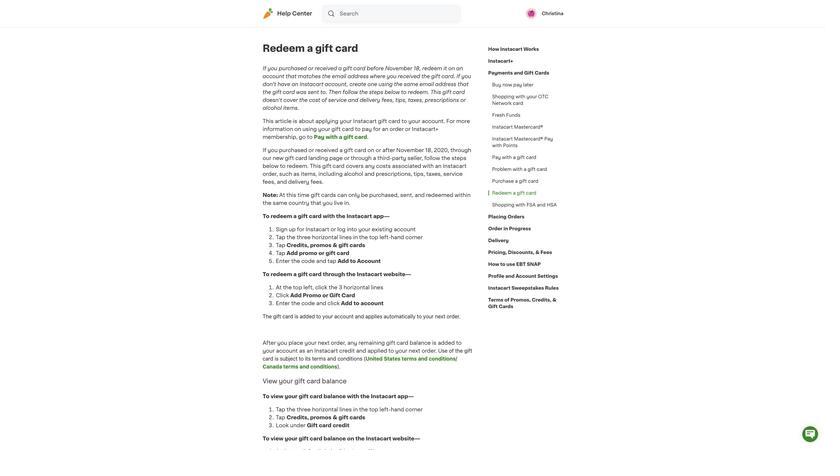 Task type: describe. For each thing, give the bounding box(es) containing it.
to for to view your gift card balance on the instacart website—
[[263, 436, 270, 441]]

0 horizontal spatial pay with a gift card link
[[314, 134, 367, 140]]

for
[[447, 118, 455, 124]]

any inside any costs associated with an instacart order, such as items, including alcohol and prescriptions, tips, taxes, service fees, and delivery fees.
[[365, 163, 375, 169]]

top inside 'tap the three horizontal lines in the top left-hand corner tap credits, promos & gift cards look under gift card credit'
[[370, 407, 379, 412]]

page
[[330, 155, 343, 161]]

with down points
[[502, 155, 512, 160]]

0 vertical spatial redeem a gift card
[[263, 44, 358, 53]]

gift up doesn't
[[273, 89, 282, 95]]

to inside if you purchased or received a gift card on or after november 18, 2020, through our new gift card landing page or through a third-party seller, follow the steps below to redeem.
[[280, 163, 286, 169]]

third-
[[378, 155, 392, 161]]

and inside at this time gift cards can only be purchased, sent, and redeemed within the same country that you live in.
[[415, 192, 425, 198]]

a inside redeem a gift card link
[[513, 191, 516, 195]]

your right 'place'
[[305, 340, 317, 346]]

gift inside 'link'
[[528, 167, 536, 172]]

with down live
[[323, 214, 335, 219]]

gift up pay with a gift card .
[[332, 126, 341, 132]]

rules
[[546, 286, 559, 290]]

your up states
[[396, 348, 408, 353]]

shopping for shopping with fsa and hsa
[[493, 203, 515, 207]]

gift up prescriptions
[[443, 89, 452, 95]]

in.
[[345, 200, 351, 206]]

landing
[[309, 155, 328, 161]]

balance down ).
[[322, 378, 347, 384]]

pay for pay with a gift card .
[[314, 134, 325, 140]]

to for to redeem a gift card through the instacart website—
[[263, 272, 270, 277]]

card inside after you place your next order, any remaining gift card balance is added to your account as an instacart credit and applied to your next order.
[[397, 340, 409, 346]]

1 horizontal spatial order.
[[447, 314, 461, 319]]

enter inside at the top left, click the 3 horizontal lines click add promo or gift card enter the code and click add to account
[[276, 301, 290, 306]]

fees, inside any costs associated with an instacart order, such as items, including alcohol and prescriptions, tips, taxes, service fees, and delivery fees.
[[263, 179, 276, 184]]

don't
[[263, 82, 276, 87]]

your inside shopping with your otc network card
[[527, 94, 537, 99]]

snap
[[527, 262, 541, 267]]

view your gift card balance
[[263, 378, 347, 384]]

account inside at the top left, click the 3 horizontal lines click add promo or gift card enter the code and click add to account
[[361, 301, 384, 306]]

your down at the top left, click the 3 horizontal lines click add promo or gift card enter the code and click add to account
[[323, 314, 333, 319]]

your right the view
[[279, 378, 293, 384]]

mastercard® for instacart mastercard® pay with points
[[514, 137, 544, 141]]

or up the 'third-'
[[376, 148, 381, 153]]

add right click
[[291, 293, 302, 298]]

buy now pay later
[[493, 83, 534, 87]]

cover
[[284, 97, 298, 103]]

1 vertical spatial address
[[436, 82, 457, 87]]

this for this gift card covers
[[310, 163, 321, 169]]

terms inside the use of the gift card is subject to its terms and conditions (
[[312, 356, 326, 362]]

or up enter the code and tap add to account
[[319, 251, 325, 256]]

placing orders link
[[489, 211, 525, 223]]

you right where
[[387, 74, 397, 79]]

an up was
[[292, 82, 299, 87]]

0 vertical spatial redeem
[[263, 44, 305, 53]]

shopping with fsa and hsa link
[[489, 199, 561, 211]]

taxes, inside any costs associated with an instacart order, such as items, including alcohol and prescriptions, tips, taxes, service fees, and delivery fees.
[[427, 171, 442, 177]]

or right page
[[344, 155, 350, 161]]

to redeem a gift card with the instacart app—
[[263, 214, 391, 219]]

an right it
[[457, 66, 463, 71]]

0 horizontal spatial added
[[300, 314, 315, 319]]

follow inside if you purchased or received a gift card before november 18, redeem it on an account that matches the email address where you received the gift card. if you don't have an instacart account, create one using the same email address that the gift card was sent to. then follow the steps below to redeem. this gift card doesn't cover the cost of service and delivery fees, tips, taxes, prescriptions or alcohol items.
[[343, 89, 358, 95]]

using inside if you purchased or received a gift card before november 18, redeem it on an account that matches the email address where you received the gift card. if you don't have an instacart account, create one using the same email address that the gift card was sent to. then follow the steps below to redeem. this gift card doesn't cover the cost of service and delivery fees, tips, taxes, prescriptions or alcohol items.
[[379, 82, 393, 87]]

).
[[338, 364, 341, 370]]

gift down pay with a gift card .
[[344, 148, 353, 153]]

0 vertical spatial in
[[504, 226, 508, 231]]

or up more
[[461, 97, 466, 103]]

at the top left, click the 3 horizontal lines click add promo or gift card enter the code and click add to account
[[276, 285, 384, 306]]

left,
[[304, 285, 314, 290]]

live
[[334, 200, 343, 206]]

delivery inside any costs associated with an instacart order, such as items, including alcohol and prescriptions, tips, taxes, service fees, and delivery fees.
[[288, 179, 310, 184]]

corner inside sign up for instacart or log into your existing account tap the three horizontal lines in the top left-hand corner tap credits, promos & gift cards tap add promo or gift card
[[406, 235, 423, 240]]

gift up 'matches'
[[315, 44, 333, 53]]

instacart inside instacart mastercard® link
[[493, 125, 513, 129]]

problem
[[493, 167, 512, 172]]

gift down "problem with a gift card" 'link'
[[519, 179, 527, 184]]

and down use
[[506, 274, 515, 279]]

as inside after you place your next order, any remaining gift card balance is added to your account as an instacart credit and applied to your next order.
[[299, 348, 305, 353]]

such
[[279, 171, 292, 177]]

works
[[524, 47, 539, 51]]

pay inside buy now pay later link
[[514, 83, 522, 87]]

under
[[290, 423, 306, 428]]

you inside after you place your next order, any remaining gift card balance is added to your account as an instacart credit and applied to your next order.
[[277, 340, 287, 346]]

pricing, discounts, & fees link
[[489, 247, 553, 258]]

same inside at this time gift cards can only be purchased, sent, and redeemed within the same country that you live in.
[[273, 200, 287, 206]]

subject
[[280, 356, 298, 362]]

this for this article is about applying your instacart gift card to your account. for more information on using your gift card to pay for an order or instacart+ membership, go to
[[263, 118, 274, 124]]

0 horizontal spatial next
[[318, 340, 330, 346]]

network
[[493, 101, 512, 106]]

received for on
[[316, 148, 338, 153]]

new
[[273, 155, 284, 161]]

gift down view your gift card balance
[[299, 394, 309, 399]]

gift right new
[[285, 155, 294, 161]]

on inside if you purchased or received a gift card on or after november 18, 2020, through our new gift card landing page or through a third-party seller, follow the steps below to redeem.
[[368, 148, 375, 153]]

& inside 'tap the three horizontal lines in the top left-hand corner tap credits, promos & gift cards look under gift card credit'
[[333, 415, 338, 420]]

and right fsa
[[537, 203, 546, 207]]

gift inside 'tap the three horizontal lines in the top left-hand corner tap credits, promos & gift cards look under gift card credit'
[[307, 423, 318, 428]]

gift right the
[[273, 314, 281, 319]]

into
[[347, 227, 357, 232]]

payments and gift cards link
[[489, 67, 550, 79]]

with up 'tap the three horizontal lines in the top left-hand corner tap credits, promos & gift cards look under gift card credit'
[[347, 394, 359, 399]]

about
[[299, 118, 314, 124]]

0 vertical spatial through
[[451, 148, 472, 153]]

of for use of the gift card is subject to its terms and conditions (
[[449, 348, 454, 354]]

on down 'tap the three horizontal lines in the top left-hand corner tap credits, promos & gift cards look under gift card credit'
[[347, 436, 354, 441]]

where
[[370, 74, 386, 79]]

is inside after you place your next order, any remaining gift card balance is added to your account as an instacart credit and applied to your next order.
[[433, 340, 437, 346]]

2 horizontal spatial conditions
[[429, 356, 456, 362]]

gift up including
[[323, 163, 332, 169]]

Search search field
[[339, 6, 460, 21]]

existing
[[372, 227, 393, 232]]

gift down under
[[299, 436, 309, 441]]

promos inside sign up for instacart or log into your existing account tap the three horizontal lines in the top left-hand corner tap credits, promos & gift cards tap add promo or gift card
[[310, 243, 332, 248]]

pricing, discounts, & fees
[[489, 250, 553, 255]]

is up 'place'
[[295, 314, 299, 319]]

information
[[263, 126, 293, 132]]

the inside if you purchased or received a gift card on or after november 18, 2020, through our new gift card landing page or through a third-party seller, follow the steps below to redeem.
[[442, 155, 451, 161]]

1 vertical spatial pay with a gift card link
[[489, 151, 541, 163]]

or inside the this article is about applying your instacart gift card to your account. for more information on using your gift card to pay for an order or instacart+ membership, go to
[[405, 126, 411, 132]]

of for terms of promos, credits, & gift cards
[[505, 298, 510, 302]]

remaining
[[359, 340, 385, 346]]

settings
[[538, 274, 558, 279]]

0 horizontal spatial click
[[315, 285, 328, 290]]

0 vertical spatial cards
[[535, 71, 550, 75]]

instacart inside instacart sweepstakes rules link
[[489, 286, 511, 290]]

1 vertical spatial received
[[398, 74, 420, 79]]

2 vertical spatial through
[[323, 272, 345, 277]]

hand inside 'tap the three horizontal lines in the top left-hand corner tap credits, promos & gift cards look under gift card credit'
[[391, 407, 404, 412]]

order in progress link
[[489, 223, 531, 235]]

and down 'such'
[[277, 179, 287, 184]]

1 vertical spatial if
[[457, 74, 460, 79]]

tap
[[328, 258, 337, 264]]

this gift card covers
[[310, 163, 364, 169]]

0 vertical spatial account
[[357, 258, 381, 264]]

terms of promos, credits, & gift cards
[[489, 298, 557, 309]]

0 horizontal spatial terms
[[284, 364, 299, 370]]

add inside sign up for instacart or log into your existing account tap the three horizontal lines in the top left-hand corner tap credits, promos & gift cards tap add promo or gift card
[[287, 251, 298, 256]]

gift up tap on the left
[[326, 251, 336, 256]]

with inside shopping with your otc network card
[[516, 94, 526, 99]]

pay with a gift card .
[[314, 134, 369, 140]]

order. inside after you place your next order, any remaining gift card balance is added to your account as an instacart credit and applied to your next order.
[[422, 348, 437, 353]]

help center
[[277, 11, 312, 16]]

promos inside 'tap the three horizontal lines in the top left-hand corner tap credits, promos & gift cards look under gift card credit'
[[310, 415, 332, 420]]

to inside the use of the gift card is subject to its terms and conditions (
[[299, 356, 304, 362]]

credit inside 'tap the three horizontal lines in the top left-hand corner tap credits, promos & gift cards look under gift card credit'
[[333, 423, 350, 428]]

sign up for instacart or log into your existing account tap the three horizontal lines in the top left-hand corner tap credits, promos & gift cards tap add promo or gift card
[[276, 227, 423, 256]]

card inside shopping with your otc network card
[[513, 101, 524, 106]]

or inside at the top left, click the 3 horizontal lines click add promo or gift card enter the code and click add to account
[[323, 293, 329, 298]]

you inside at this time gift cards can only be purchased, sent, and redeemed within the same country that you live in.
[[323, 200, 333, 206]]

help center link
[[263, 8, 312, 19]]

gift up after
[[378, 118, 387, 124]]

1 horizontal spatial next
[[409, 348, 421, 353]]

with inside instacart mastercard® pay with points
[[493, 143, 502, 148]]

view
[[263, 378, 278, 384]]

promo
[[303, 293, 321, 298]]

or up landing
[[309, 148, 314, 153]]

below inside if you purchased or received a gift card on or after november 18, 2020, through our new gift card landing page or through a third-party seller, follow the steps below to redeem.
[[263, 163, 279, 169]]

doesn't
[[263, 97, 282, 103]]

more
[[457, 118, 470, 124]]

and down its
[[300, 364, 309, 370]]

and right states
[[418, 356, 428, 362]]

your down after
[[263, 348, 275, 353]]

applied
[[368, 348, 387, 353]]

instacart inside if you purchased or received a gift card before november 18, redeem it on an account that matches the email address where you received the gift card. if you don't have an instacart account, create one using the same email address that the gift card was sent to. then follow the steps below to redeem. this gift card doesn't cover the cost of service and delivery fees, tips, taxes, prescriptions or alcohol items.
[[300, 82, 324, 87]]

received for before
[[315, 66, 337, 71]]

purchase a gift card
[[493, 179, 539, 184]]

in inside sign up for instacart or log into your existing account tap the three horizontal lines in the top left-hand corner tap credits, promos & gift cards tap add promo or gift card
[[353, 235, 358, 240]]

cards inside 'tap the three horizontal lines in the top left-hand corner tap credits, promos & gift cards look under gift card credit'
[[350, 415, 366, 420]]

and left applies
[[355, 314, 364, 319]]

instacart mastercard® link
[[489, 121, 548, 133]]

/
[[456, 356, 458, 362]]

1 vertical spatial website—
[[393, 436, 421, 441]]

and down if you purchased or received a gift card on or after november 18, 2020, through our new gift card landing page or through a third-party seller, follow the steps below to redeem.
[[365, 171, 375, 177]]

1 horizontal spatial instacart+
[[489, 59, 514, 63]]

and inside at the top left, click the 3 horizontal lines click add promo or gift card enter the code and click add to account
[[316, 301, 326, 306]]

november inside if you purchased or received a gift card on or after november 18, 2020, through our new gift card landing page or through a third-party seller, follow the steps below to redeem.
[[397, 148, 424, 153]]

terms of promos, credits, & gift cards link
[[489, 294, 564, 313]]

with left fsa
[[516, 203, 526, 207]]

your left account.
[[409, 118, 421, 124]]

placing
[[489, 215, 507, 219]]

cards inside sign up for instacart or log into your existing account tap the three horizontal lines in the top left-hand corner tap credits, promos & gift cards tap add promo or gift card
[[350, 243, 366, 248]]

0 vertical spatial email
[[332, 74, 347, 79]]

to for to redeem a gift card with the instacart app—
[[263, 214, 270, 219]]

for inside the this article is about applying your instacart gift card to your account. for more information on using your gift card to pay for an order or instacart+ membership, go to
[[373, 126, 381, 132]]

how for how to use ebt snap
[[489, 262, 500, 267]]

items.
[[283, 105, 299, 111]]

if you purchased or received a gift card before november 18, redeem it on an account that matches the email address where you received the gift card. if you don't have an instacart account, create one using the same email address that the gift card was sent to. then follow the steps below to redeem. this gift card doesn't cover the cost of service and delivery fees, tips, taxes, prescriptions or alcohol items.
[[263, 66, 472, 111]]

add right tap on the left
[[338, 258, 349, 264]]

1 code from the top
[[302, 258, 315, 264]]

instacart+ inside the this article is about applying your instacart gift card to your account. for more information on using your gift card to pay for an order or instacart+ membership, go to
[[412, 126, 439, 132]]

conditions inside the use of the gift card is subject to its terms and conditions (
[[338, 356, 363, 362]]

at for this
[[279, 192, 285, 198]]

before
[[367, 66, 384, 71]]

profile and account settings
[[489, 274, 558, 279]]

.
[[367, 134, 369, 140]]

lines inside sign up for instacart or log into your existing account tap the three horizontal lines in the top left-hand corner tap credits, promos & gift cards tap add promo or gift card
[[340, 235, 352, 240]]

discounts,
[[508, 250, 535, 255]]

0 vertical spatial next
[[435, 314, 446, 319]]

card inside 'tap the three horizontal lines in the top left-hand corner tap credits, promos & gift cards look under gift card credit'
[[319, 423, 332, 428]]

your down view your gift card balance
[[285, 394, 298, 399]]

service inside if you purchased or received a gift card before november 18, redeem it on an account that matches the email address where you received the gift card. if you don't have an instacart account, create one using the same email address that the gift card was sent to. then follow the steps below to redeem. this gift card doesn't cover the cost of service and delivery fees, tips, taxes, prescriptions or alcohol items.
[[328, 97, 347, 103]]

balance up 'tap the three horizontal lines in the top left-hand corner tap credits, promos & gift cards look under gift card credit'
[[324, 394, 346, 399]]

how to use ebt snap
[[489, 262, 541, 267]]

this article is about applying your instacart gift card to your account. for more information on using your gift card to pay for an order or instacart+ membership, go to
[[263, 118, 470, 140]]

with inside any costs associated with an instacart order, such as items, including alcohol and prescriptions, tips, taxes, service fees, and delivery fees.
[[423, 163, 434, 169]]

taxes, inside if you purchased or received a gift card before november 18, redeem it on an account that matches the email address where you received the gift card. if you don't have an instacart account, create one using the same email address that the gift card was sent to. then follow the steps below to redeem. this gift card doesn't cover the cost of service and delivery fees, tips, taxes, prescriptions or alcohol items.
[[408, 97, 424, 103]]

0 vertical spatial website—
[[384, 272, 412, 277]]

shopping for shopping with your otc network card
[[493, 94, 515, 99]]

card.
[[442, 74, 456, 79]]

that for if you purchased or received a gift card before november 18, redeem it on an account that matches the email address where you received the gift card. if you don't have an instacart account, create one using the same email address that the gift card was sent to. then follow the steps below to redeem. this gift card doesn't cover the cost of service and delivery fees, tips, taxes, prescriptions or alcohol items.
[[286, 74, 297, 79]]

purchase a gift card link
[[489, 175, 543, 187]]

any inside after you place your next order, any remaining gift card balance is added to your account as an instacart credit and applied to your next order.
[[348, 340, 357, 346]]

and inside the use of the gift card is subject to its terms and conditions (
[[327, 356, 336, 362]]

with down 'applying'
[[326, 134, 338, 140]]

the inside at this time gift cards can only be purchased, sent, and redeemed within the same country that you live in.
[[263, 200, 272, 206]]

how instacart works
[[489, 47, 539, 51]]

pay for pay with a gift card
[[493, 155, 501, 160]]

1 vertical spatial app—
[[398, 394, 414, 399]]

instacart+ link
[[489, 55, 514, 67]]

0 vertical spatial address
[[348, 74, 369, 79]]

on inside the this article is about applying your instacart gift card to your account. for more information on using your gift card to pay for an order or instacart+ membership, go to
[[295, 126, 301, 132]]

you right 'card.'
[[462, 74, 472, 79]]

2 horizontal spatial that
[[458, 82, 469, 87]]

1 tap from the top
[[276, 235, 285, 240]]

later
[[524, 83, 534, 87]]

2 tap from the top
[[276, 243, 285, 248]]

you up don't
[[268, 66, 278, 71]]

items,
[[301, 171, 317, 177]]

gift up 'left,' at bottom
[[298, 272, 308, 277]]

instacart mastercard® pay with points
[[493, 137, 554, 148]]

redeem for to redeem a gift card with the instacart app—
[[271, 214, 292, 219]]

account,
[[325, 82, 348, 87]]

country
[[289, 200, 310, 206]]

gift down country
[[298, 214, 308, 219]]

3 tap from the top
[[276, 251, 285, 256]]

profile and account settings link
[[489, 270, 558, 282]]

top inside sign up for instacart or log into your existing account tap the three horizontal lines in the top left-hand corner tap credits, promos & gift cards tap add promo or gift card
[[370, 235, 379, 240]]

user avatar image
[[526, 8, 537, 19]]

card inside sign up for instacart or log into your existing account tap the three horizontal lines in the top left-hand corner tap credits, promos & gift cards tap add promo or gift card
[[337, 251, 350, 256]]

order
[[489, 226, 503, 231]]

hsa
[[547, 203, 557, 207]]

credits, inside sign up for instacart or log into your existing account tap the three horizontal lines in the top left-hand corner tap credits, promos & gift cards tap add promo or gift card
[[287, 243, 309, 248]]

fees.
[[311, 179, 324, 184]]

look
[[276, 423, 289, 428]]

purchased,
[[370, 192, 399, 198]]

gift up shopping with fsa and hsa
[[517, 191, 525, 195]]

only
[[349, 192, 360, 198]]

an inside after you place your next order, any remaining gift card balance is added to your account as an instacart credit and applied to your next order.
[[307, 348, 313, 353]]

as inside any costs associated with an instacart order, such as items, including alcohol and prescriptions, tips, taxes, service fees, and delivery fees.
[[294, 171, 300, 177]]

sent
[[308, 89, 319, 95]]

is inside the use of the gift card is subject to its terms and conditions (
[[275, 356, 279, 362]]

the inside the use of the gift card is subject to its terms and conditions (
[[456, 348, 463, 354]]



Task type: vqa. For each thing, say whether or not it's contained in the screenshot.
(EST.) within the $9.11 per package (estimated) Element
no



Task type: locate. For each thing, give the bounding box(es) containing it.
taxes, left prescriptions
[[408, 97, 424, 103]]

through up covers
[[351, 155, 372, 161]]

1 mastercard® from the top
[[514, 125, 544, 129]]

and right sent,
[[415, 192, 425, 198]]

instacart+ down account.
[[412, 126, 439, 132]]

your right automatically
[[423, 314, 434, 319]]

1 how from the top
[[489, 47, 500, 51]]

1 horizontal spatial any
[[365, 163, 375, 169]]

purchased inside if you purchased or received a gift card before november 18, redeem it on an account that matches the email address where you received the gift card. if you don't have an instacart account, create one using the same email address that the gift card was sent to. then follow the steps below to redeem. this gift card doesn't cover the cost of service and delivery fees, tips, taxes, prescriptions or alcohol items.
[[279, 66, 307, 71]]

0 vertical spatial november
[[385, 66, 413, 71]]

using down where
[[379, 82, 393, 87]]

fsa
[[527, 203, 536, 207]]

0 horizontal spatial pay
[[314, 134, 325, 140]]

fresh
[[493, 113, 505, 117]]

order, inside after you place your next order, any remaining gift card balance is added to your account as an instacart credit and applied to your next order.
[[331, 340, 346, 346]]

top inside at the top left, click the 3 horizontal lines click add promo or gift card enter the code and click add to account
[[293, 285, 302, 290]]

2 corner from the top
[[406, 407, 423, 412]]

and left tap on the left
[[316, 258, 326, 264]]

alcohol
[[263, 105, 282, 111], [344, 171, 364, 177]]

click down 3 on the bottom of page
[[328, 301, 340, 306]]

gift up the 'problem with a gift card'
[[517, 155, 525, 160]]

an up its
[[307, 348, 313, 353]]

instacart inside any costs associated with an instacart order, such as items, including alcohol and prescriptions, tips, taxes, service fees, and delivery fees.
[[443, 163, 467, 169]]

and inside if you purchased or received a gift card before november 18, redeem it on an account that matches the email address where you received the gift card. if you don't have an instacart account, create one using the same email address that the gift card was sent to. then follow the steps below to redeem. this gift card doesn't cover the cost of service and delivery fees, tips, taxes, prescriptions or alcohol items.
[[348, 97, 359, 103]]

delivery down items,
[[288, 179, 310, 184]]

1 horizontal spatial pay
[[514, 83, 522, 87]]

3 to from the top
[[263, 394, 270, 399]]

left-
[[380, 235, 391, 240], [380, 407, 391, 412]]

how up profile
[[489, 262, 500, 267]]

1 vertical spatial redeem
[[271, 214, 292, 219]]

account inside after you place your next order, any remaining gift card balance is added to your account as an instacart credit and applied to your next order.
[[276, 348, 298, 353]]

0 vertical spatial order,
[[263, 171, 278, 177]]

app—
[[374, 214, 390, 219], [398, 394, 414, 399]]

pay inside the this article is about applying your instacart gift card to your account. for more information on using your gift card to pay for an order or instacart+ membership, go to
[[362, 126, 372, 132]]

you left live
[[323, 200, 333, 206]]

in inside 'tap the three horizontal lines in the top left-hand corner tap credits, promos & gift cards look under gift card credit'
[[353, 407, 358, 412]]

1 horizontal spatial order,
[[331, 340, 346, 346]]

1 vertical spatial service
[[444, 171, 463, 177]]

mastercard® for instacart mastercard®
[[514, 125, 544, 129]]

and down create
[[348, 97, 359, 103]]

of down to.
[[322, 97, 327, 103]]

of inside terms of promos, credits, & gift cards
[[505, 298, 510, 302]]

covers
[[346, 163, 364, 169]]

in
[[504, 226, 508, 231], [353, 235, 358, 240], [353, 407, 358, 412]]

mastercard® up the instacart mastercard® pay with points link
[[514, 125, 544, 129]]

18, left it
[[414, 66, 421, 71]]

redeem a gift card link
[[489, 187, 541, 199]]

mastercard® down instacart mastercard® link
[[514, 137, 544, 141]]

1 horizontal spatial through
[[351, 155, 372, 161]]

enter
[[276, 258, 290, 264], [276, 301, 290, 306]]

1 vertical spatial instacart+
[[412, 126, 439, 132]]

0 vertical spatial instacart+
[[489, 59, 514, 63]]

a inside the pay with a gift card link
[[513, 155, 516, 160]]

email up account,
[[332, 74, 347, 79]]

1 to from the top
[[263, 214, 270, 219]]

received
[[315, 66, 337, 71], [398, 74, 420, 79], [316, 148, 338, 153]]

0 horizontal spatial tips,
[[396, 97, 407, 103]]

added
[[300, 314, 315, 319], [438, 340, 455, 346]]

redeem for to redeem a gift card through the instacart website—
[[271, 272, 292, 277]]

to.
[[321, 89, 327, 95]]

1 vertical spatial lines
[[371, 285, 384, 290]]

1 vertical spatial view
[[271, 436, 284, 441]]

view for to view your gift card balance on the instacart website—
[[271, 436, 284, 441]]

lines inside 'tap the three horizontal lines in the top left-hand corner tap credits, promos & gift cards look under gift card credit'
[[340, 407, 352, 412]]

is
[[293, 118, 298, 124], [295, 314, 299, 319], [433, 340, 437, 346], [275, 356, 279, 362]]

christina link
[[526, 8, 564, 19]]

1 hand from the top
[[391, 235, 404, 240]]

1 vertical spatial below
[[263, 163, 279, 169]]

if inside if you purchased or received a gift card on or after november 18, 2020, through our new gift card landing page or through a third-party seller, follow the steps below to redeem.
[[263, 148, 267, 153]]

added inside after you place your next order, any remaining gift card balance is added to your account as an instacart credit and applied to your next order.
[[438, 340, 455, 346]]

0 vertical spatial horizontal
[[312, 235, 338, 240]]

0 vertical spatial same
[[404, 82, 419, 87]]

fees, down where
[[382, 97, 394, 103]]

sweepstakes
[[512, 286, 544, 290]]

0 horizontal spatial alcohol
[[263, 105, 282, 111]]

1 vertical spatial of
[[505, 298, 510, 302]]

2 hand from the top
[[391, 407, 404, 412]]

to for to view your gift card balance with the instacart app—
[[263, 394, 270, 399]]

1 horizontal spatial of
[[449, 348, 454, 354]]

2 promos from the top
[[310, 415, 332, 420]]

enter down sign
[[276, 258, 290, 264]]

1 vertical spatial any
[[348, 340, 357, 346]]

1 vertical spatial top
[[293, 285, 302, 290]]

how to use ebt snap link
[[489, 258, 541, 270]]

1 horizontal spatial alcohol
[[344, 171, 364, 177]]

steps inside if you purchased or received a gift card before november 18, redeem it on an account that matches the email address where you received the gift card. if you don't have an instacart account, create one using the same email address that the gift card was sent to. then follow the steps below to redeem. this gift card doesn't cover the cost of service and delivery fees, tips, taxes, prescriptions or alcohol items.
[[369, 89, 384, 95]]

that up prescriptions
[[458, 82, 469, 87]]

if for if you purchased or received a gift card on or after november 18, 2020, through our new gift card landing page or through a third-party seller, follow the steps below to redeem.
[[263, 148, 267, 153]]

seller,
[[408, 155, 423, 161]]

0 vertical spatial app—
[[374, 214, 390, 219]]

email up prescriptions
[[420, 82, 434, 87]]

code inside at the top left, click the 3 horizontal lines click add promo or gift card enter the code and click add to account
[[302, 301, 315, 306]]

promos,
[[511, 298, 531, 302]]

your down under
[[285, 436, 298, 441]]

mastercard® inside instacart mastercard® pay with points
[[514, 137, 544, 141]]

add down card
[[341, 301, 353, 306]]

1 vertical spatial credits,
[[532, 298, 552, 302]]

0 vertical spatial pay
[[514, 83, 522, 87]]

you
[[268, 66, 278, 71], [387, 74, 397, 79], [462, 74, 472, 79], [268, 148, 278, 153], [323, 200, 333, 206], [277, 340, 287, 346]]

4 to from the top
[[263, 436, 270, 441]]

redeem up click
[[271, 272, 292, 277]]

gift down log
[[339, 243, 349, 248]]

balance up united states terms and conditions link
[[410, 340, 431, 346]]

horizontal inside 'tap the three horizontal lines in the top left-hand corner tap credits, promos & gift cards look under gift card credit'
[[312, 407, 338, 412]]

promo
[[299, 251, 318, 256]]

at left the 'this'
[[279, 192, 285, 198]]

conditions down use at the right bottom
[[429, 356, 456, 362]]

1 vertical spatial click
[[328, 301, 340, 306]]

18, inside if you purchased or received a gift card before november 18, redeem it on an account that matches the email address where you received the gift card. if you don't have an instacart account, create one using the same email address that the gift card was sent to. then follow the steps below to redeem. this gift card doesn't cover the cost of service and delivery fees, tips, taxes, prescriptions or alcohol items.
[[414, 66, 421, 71]]

account
[[357, 258, 381, 264], [516, 274, 537, 279]]

same inside if you purchased or received a gift card before november 18, redeem it on an account that matches the email address where you received the gift card. if you don't have an instacart account, create one using the same email address that the gift card was sent to. then follow the steps below to redeem. this gift card doesn't cover the cost of service and delivery fees, tips, taxes, prescriptions or alcohol items.
[[404, 82, 419, 87]]

0 horizontal spatial using
[[303, 126, 317, 132]]

shopping with your otc network card
[[493, 94, 549, 106]]

1 horizontal spatial redeem a gift card
[[493, 191, 537, 195]]

2 horizontal spatial terms
[[402, 356, 417, 362]]

this up prescriptions
[[431, 89, 442, 95]]

progress
[[510, 226, 531, 231]]

purchased inside if you purchased or received a gift card on or after november 18, 2020, through our new gift card landing page or through a third-party seller, follow the steps below to redeem.
[[279, 148, 307, 153]]

1 vertical spatial how
[[489, 262, 500, 267]]

below inside if you purchased or received a gift card before november 18, redeem it on an account that matches the email address where you received the gift card. if you don't have an instacart account, create one using the same email address that the gift card was sent to. then follow the steps below to redeem. this gift card doesn't cover the cost of service and delivery fees, tips, taxes, prescriptions or alcohol items.
[[385, 89, 400, 95]]

1 vertical spatial redeem a gift card
[[493, 191, 537, 195]]

2 vertical spatial that
[[311, 200, 322, 206]]

membership,
[[263, 134, 298, 140]]

ebt
[[517, 262, 526, 267]]

account.
[[422, 118, 445, 124]]

account down card
[[335, 314, 354, 319]]

1 vertical spatial same
[[273, 200, 287, 206]]

1 vertical spatial through
[[351, 155, 372, 161]]

1 horizontal spatial 18,
[[426, 148, 433, 153]]

2 how from the top
[[489, 262, 500, 267]]

gift inside terms of promos, credits, & gift cards
[[489, 304, 498, 309]]

gift left .
[[344, 134, 354, 140]]

center
[[292, 11, 312, 16]]

2 vertical spatial credits,
[[287, 415, 309, 420]]

in right order
[[504, 226, 508, 231]]

1 vertical spatial mastercard®
[[514, 137, 544, 141]]

0 vertical spatial pay with a gift card link
[[314, 134, 367, 140]]

three
[[297, 235, 311, 240], [297, 407, 311, 412]]

that inside at this time gift cards can only be purchased, sent, and redeemed within the same country that you live in.
[[311, 200, 322, 206]]

pay with a gift card
[[493, 155, 537, 160]]

1 horizontal spatial steps
[[452, 155, 467, 161]]

2 to from the top
[[263, 272, 270, 277]]

purchased up have
[[279, 66, 307, 71]]

& inside "link"
[[536, 250, 540, 255]]

account inside if you purchased or received a gift card before november 18, redeem it on an account that matches the email address where you received the gift card. if you don't have an instacart account, create one using the same email address that the gift card was sent to. then follow the steps below to redeem. this gift card doesn't cover the cost of service and delivery fees, tips, taxes, prescriptions or alcohol items.
[[263, 74, 285, 79]]

2 vertical spatial top
[[370, 407, 379, 412]]

0 vertical spatial tips,
[[396, 97, 407, 103]]

cards inside at this time gift cards can only be purchased, sent, and redeemed within the same country that you live in.
[[321, 192, 336, 198]]

pay inside instacart mastercard® pay with points
[[545, 137, 554, 141]]

1 shopping from the top
[[493, 94, 515, 99]]

using
[[379, 82, 393, 87], [303, 126, 317, 132]]

and up (
[[356, 348, 366, 353]]

three inside sign up for instacart or log into your existing account tap the three horizontal lines in the top left-hand corner tap credits, promos & gift cards tap add promo or gift card
[[297, 235, 311, 240]]

1 horizontal spatial using
[[379, 82, 393, 87]]

tips, inside any costs associated with an instacart order, such as items, including alcohol and prescriptions, tips, taxes, service fees, and delivery fees.
[[414, 171, 425, 177]]

horizontal inside sign up for instacart or log into your existing account tap the three horizontal lines in the top left-hand corner tap credits, promos & gift cards tap add promo or gift card
[[312, 235, 338, 240]]

2 vertical spatial horizontal
[[312, 407, 338, 412]]

conditions
[[338, 356, 363, 362], [429, 356, 456, 362], [311, 364, 338, 370]]

instacart sweepstakes rules
[[489, 286, 559, 290]]

or left log
[[331, 227, 336, 232]]

that up have
[[286, 74, 297, 79]]

that for at this time gift cards can only be purchased, sent, and redeemed within the same country that you live in.
[[311, 200, 322, 206]]

redeem a gift card up 'matches'
[[263, 44, 358, 53]]

order, up ).
[[331, 340, 346, 346]]

for inside sign up for instacart or log into your existing account tap the three horizontal lines in the top left-hand corner tap credits, promos & gift cards tap add promo or gift card
[[297, 227, 305, 232]]

code
[[302, 258, 315, 264], [302, 301, 315, 306]]

5 tap from the top
[[276, 415, 285, 420]]

with down seller,
[[423, 163, 434, 169]]

0 horizontal spatial app—
[[374, 214, 390, 219]]

or right order
[[405, 126, 411, 132]]

follow
[[343, 89, 358, 95], [425, 155, 441, 161]]

account up the sweepstakes
[[516, 274, 537, 279]]

account inside sign up for instacart or log into your existing account tap the three horizontal lines in the top left-hand corner tap credits, promos & gift cards tap add promo or gift card
[[394, 227, 416, 232]]

instacart inside instacart mastercard® pay with points
[[493, 137, 513, 141]]

0 vertical spatial shopping
[[493, 94, 515, 99]]

1 corner from the top
[[406, 235, 423, 240]]

promos
[[310, 243, 332, 248], [310, 415, 332, 420]]

1 three from the top
[[297, 235, 311, 240]]

and right its
[[327, 356, 336, 362]]

as right 'such'
[[294, 171, 300, 177]]

1 vertical spatial promos
[[310, 415, 332, 420]]

2 horizontal spatial next
[[435, 314, 446, 319]]

problem with a gift card
[[493, 167, 548, 172]]

2 left- from the top
[[380, 407, 391, 412]]

how for how instacart works
[[489, 47, 500, 51]]

gift up applied
[[387, 340, 396, 346]]

cards up otc
[[535, 71, 550, 75]]

0 horizontal spatial account
[[357, 258, 381, 264]]

one
[[368, 82, 378, 87]]

1 vertical spatial left-
[[380, 407, 391, 412]]

0 horizontal spatial fees,
[[263, 179, 276, 184]]

purchased for matches
[[279, 66, 307, 71]]

credit
[[340, 348, 355, 353], [333, 423, 350, 428]]

or up 'matches'
[[308, 66, 314, 71]]

2 purchased from the top
[[279, 148, 307, 153]]

fees,
[[382, 97, 394, 103], [263, 179, 276, 184]]

1 horizontal spatial email
[[420, 82, 434, 87]]

& down rules
[[553, 298, 557, 302]]

gift inside 'tap the three horizontal lines in the top left-hand corner tap credits, promos & gift cards look under gift card credit'
[[339, 415, 349, 420]]

1 horizontal spatial address
[[436, 82, 457, 87]]

to view your gift card balance on the instacart website—
[[263, 436, 421, 441]]

received right where
[[398, 74, 420, 79]]

pay
[[514, 83, 522, 87], [362, 126, 372, 132]]

cards
[[535, 71, 550, 75], [499, 304, 514, 309]]

is inside the this article is about applying your instacart gift card to your account. for more information on using your gift card to pay for an order or instacart+ membership, go to
[[293, 118, 298, 124]]

an inside the this article is about applying your instacart gift card to your account. for more information on using your gift card to pay for an order or instacart+ membership, go to
[[382, 126, 389, 132]]

0 horizontal spatial through
[[323, 272, 345, 277]]

pay
[[314, 134, 325, 140], [545, 137, 554, 141], [493, 155, 501, 160]]

taxes, up redeemed
[[427, 171, 442, 177]]

in down into in the left bottom of the page
[[353, 235, 358, 240]]

a inside if you purchased or received a gift card before november 18, redeem it on an account that matches the email address where you received the gift card. if you don't have an instacart account, create one using the same email address that the gift card was sent to. then follow the steps below to redeem. this gift card doesn't cover the cost of service and delivery fees, tips, taxes, prescriptions or alcohol items.
[[339, 66, 342, 71]]

corner inside 'tap the three horizontal lines in the top left-hand corner tap credits, promos & gift cards look under gift card credit'
[[406, 407, 423, 412]]

horizontal inside at the top left, click the 3 horizontal lines click add promo or gift card enter the code and click add to account
[[344, 285, 370, 290]]

1 horizontal spatial click
[[328, 301, 340, 306]]

balance down 'tap the three horizontal lines in the top left-hand corner tap credits, promos & gift cards look under gift card credit'
[[324, 436, 346, 441]]

1 horizontal spatial conditions
[[338, 356, 363, 362]]

redeem up sign
[[271, 214, 292, 219]]

can
[[338, 192, 347, 198]]

tips, down the associated
[[414, 171, 425, 177]]

at this time gift cards can only be purchased, sent, and redeemed within the same country that you live in.
[[263, 192, 471, 206]]

1 enter from the top
[[276, 258, 290, 264]]

0 vertical spatial hand
[[391, 235, 404, 240]]

instacart inside the this article is about applying your instacart gift card to your account. for more information on using your gift card to pay for an order or instacart+ membership, go to
[[353, 118, 377, 124]]

2 vertical spatial this
[[310, 163, 321, 169]]

prescriptions
[[425, 97, 459, 103]]

cards up the to view your gift card balance on the instacart website—
[[350, 415, 366, 420]]

0 vertical spatial as
[[294, 171, 300, 177]]

2 vertical spatial cards
[[350, 415, 366, 420]]

three inside 'tap the three horizontal lines in the top left-hand corner tap credits, promos & gift cards look under gift card credit'
[[297, 407, 311, 412]]

credits, inside 'tap the three horizontal lines in the top left-hand corner tap credits, promos & gift cards look under gift card credit'
[[287, 415, 309, 420]]

0 vertical spatial credit
[[340, 348, 355, 353]]

instacart sweepstakes rules link
[[489, 282, 559, 294]]

1 vertical spatial three
[[297, 407, 311, 412]]

0 vertical spatial view
[[271, 394, 284, 399]]

0 vertical spatial cards
[[321, 192, 336, 198]]

gift inside the use of the gift card is subject to its terms and conditions (
[[465, 348, 473, 354]]

with
[[516, 94, 526, 99], [326, 134, 338, 140], [493, 143, 502, 148], [502, 155, 512, 160], [423, 163, 434, 169], [513, 167, 523, 172], [516, 203, 526, 207], [323, 214, 335, 219], [347, 394, 359, 399]]

account inside 'profile and account settings' link
[[516, 274, 537, 279]]

3
[[339, 285, 343, 290]]

at for the
[[276, 285, 282, 290]]

view down the view
[[271, 394, 284, 399]]

pay with a gift card link
[[314, 134, 367, 140], [489, 151, 541, 163]]

steps inside if you purchased or received a gift card on or after november 18, 2020, through our new gift card landing page or through a third-party seller, follow the steps below to redeem.
[[452, 155, 467, 161]]

0 vertical spatial redeem
[[423, 66, 443, 71]]

alcohol down covers
[[344, 171, 364, 177]]

1 vertical spatial code
[[302, 301, 315, 306]]

lines up applies
[[371, 285, 384, 290]]

christina
[[542, 11, 564, 16]]

view for to view your gift card balance with the instacart app—
[[271, 394, 284, 399]]

on down .
[[368, 148, 375, 153]]

1 vertical spatial for
[[297, 227, 305, 232]]

4 tap from the top
[[276, 407, 285, 412]]

within
[[455, 192, 471, 198]]

your up pay with a gift card .
[[340, 118, 352, 124]]

1 horizontal spatial same
[[404, 82, 419, 87]]

& inside terms of promos, credits, & gift cards
[[553, 298, 557, 302]]

instacart+
[[489, 59, 514, 63], [412, 126, 439, 132]]

1 vertical spatial cards
[[350, 243, 366, 248]]

cards down into in the left bottom of the page
[[350, 243, 366, 248]]

0 vertical spatial any
[[365, 163, 375, 169]]

2 three from the top
[[297, 407, 311, 412]]

and up buy now pay later link
[[514, 71, 524, 75]]

0 horizontal spatial follow
[[343, 89, 358, 95]]

alcohol inside if you purchased or received a gift card before november 18, redeem it on an account that matches the email address where you received the gift card. if you don't have an instacart account, create one using the same email address that the gift card was sent to. then follow the steps below to redeem. this gift card doesn't cover the cost of service and delivery fees, tips, taxes, prescriptions or alcohol items.
[[263, 105, 282, 111]]

costs
[[376, 163, 391, 169]]

enter down click
[[276, 301, 290, 306]]

1 purchased from the top
[[279, 66, 307, 71]]

1 vertical spatial shopping
[[493, 203, 515, 207]]

how
[[489, 47, 500, 51], [489, 262, 500, 267]]

this inside if you purchased or received a gift card before november 18, redeem it on an account that matches the email address where you received the gift card. if you don't have an instacart account, create one using the same email address that the gift card was sent to. then follow the steps below to redeem. this gift card doesn't cover the cost of service and delivery fees, tips, taxes, prescriptions or alcohol items.
[[431, 89, 442, 95]]

if
[[263, 66, 267, 71], [457, 74, 460, 79], [263, 148, 267, 153]]

address up create
[[348, 74, 369, 79]]

2 shopping from the top
[[493, 203, 515, 207]]

add
[[287, 251, 298, 256], [338, 258, 349, 264], [291, 293, 302, 298], [341, 301, 353, 306]]

at up click
[[276, 285, 282, 290]]

1 vertical spatial this
[[263, 118, 274, 124]]

was
[[296, 89, 307, 95]]

otc
[[539, 94, 549, 99]]

lines inside at the top left, click the 3 horizontal lines click add promo or gift card enter the code and click add to account
[[371, 285, 384, 290]]

address down 'card.'
[[436, 82, 457, 87]]

1 vertical spatial pay
[[362, 126, 372, 132]]

order, inside any costs associated with an instacart order, such as items, including alcohol and prescriptions, tips, taxes, service fees, and delivery fees.
[[263, 171, 278, 177]]

that
[[286, 74, 297, 79], [458, 82, 469, 87], [311, 200, 322, 206]]

0 horizontal spatial 18,
[[414, 66, 421, 71]]

1 view from the top
[[271, 394, 284, 399]]

canada terms and conditions link
[[263, 364, 338, 370]]

credits, up under
[[287, 415, 309, 420]]

states
[[384, 356, 401, 362]]

if you purchased or received a gift card on or after november 18, 2020, through our new gift card landing page or through a third-party seller, follow the steps below to redeem.
[[263, 148, 472, 169]]

gift down terms
[[489, 304, 498, 309]]

follow inside if you purchased or received a gift card on or after november 18, 2020, through our new gift card landing page or through a third-party seller, follow the steps below to redeem.
[[425, 155, 441, 161]]

1 vertical spatial alcohol
[[344, 171, 364, 177]]

gift left 'card.'
[[432, 74, 441, 79]]

0 vertical spatial corner
[[406, 235, 423, 240]]

profile
[[489, 274, 505, 279]]

1 vertical spatial in
[[353, 235, 358, 240]]

below down where
[[385, 89, 400, 95]]

0 horizontal spatial cards
[[499, 304, 514, 309]]

1 vertical spatial tips,
[[414, 171, 425, 177]]

the
[[322, 74, 331, 79], [422, 74, 430, 79], [394, 82, 403, 87], [263, 89, 271, 95], [360, 89, 368, 95], [299, 97, 308, 103], [442, 155, 451, 161], [263, 200, 272, 206], [336, 214, 346, 219], [287, 235, 296, 240], [359, 235, 368, 240], [292, 258, 300, 264], [347, 272, 356, 277], [283, 285, 292, 290], [329, 285, 338, 290], [292, 301, 300, 306], [456, 348, 463, 354], [361, 394, 370, 399], [287, 407, 296, 412], [359, 407, 368, 412], [356, 436, 365, 441]]

received up landing
[[316, 148, 338, 153]]

2 enter from the top
[[276, 301, 290, 306]]

of inside the use of the gift card is subject to its terms and conditions (
[[449, 348, 454, 354]]

your down 'applying'
[[318, 126, 330, 132]]

and inside after you place your next order, any remaining gift card balance is added to your account as an instacart credit and applied to your next order.
[[356, 348, 366, 353]]

0 vertical spatial 18,
[[414, 66, 421, 71]]

united states terms and conditions link
[[366, 356, 456, 362]]

gift down canada terms and conditions link
[[295, 378, 305, 384]]

1 horizontal spatial added
[[438, 340, 455, 346]]

horizontal
[[312, 235, 338, 240], [344, 285, 370, 290], [312, 407, 338, 412]]

taxes,
[[408, 97, 424, 103], [427, 171, 442, 177]]

gift up create
[[343, 66, 352, 71]]

1 left- from the top
[[380, 235, 391, 240]]

after
[[263, 340, 276, 346]]

use
[[439, 348, 448, 354]]

instacart inside after you place your next order, any remaining gift card balance is added to your account as an instacart credit and applied to your next order.
[[315, 348, 338, 353]]

alcohol inside any costs associated with an instacart order, such as items, including alcohol and prescriptions, tips, taxes, service fees, and delivery fees.
[[344, 171, 364, 177]]

redeem left it
[[423, 66, 443, 71]]

follow down create
[[343, 89, 358, 95]]

card inside the use of the gift card is subject to its terms and conditions (
[[263, 356, 274, 362]]

left- inside 'tap the three horizontal lines in the top left-hand corner tap credits, promos & gift cards look under gift card credit'
[[380, 407, 391, 412]]

terms right states
[[402, 356, 417, 362]]

1 vertical spatial added
[[438, 340, 455, 346]]

2 view from the top
[[271, 436, 284, 441]]

balance inside after you place your next order, any remaining gift card balance is added to your account as an instacart credit and applied to your next order.
[[410, 340, 431, 346]]

0 vertical spatial taxes,
[[408, 97, 424, 103]]

2 mastercard® from the top
[[514, 137, 544, 141]]

tips, up order
[[396, 97, 407, 103]]

buy
[[493, 83, 502, 87]]

& inside sign up for instacart or log into your existing account tap the three horizontal lines in the top left-hand corner tap credits, promos & gift cards tap add promo or gift card
[[333, 243, 338, 248]]

to redeem a gift card through the instacart website—
[[263, 272, 412, 277]]

help
[[277, 11, 291, 16]]

an left order
[[382, 126, 389, 132]]

1 promos from the top
[[310, 243, 332, 248]]

as
[[294, 171, 300, 177], [299, 348, 305, 353]]

cards up live
[[321, 192, 336, 198]]

card inside 'link'
[[537, 167, 548, 172]]

party
[[392, 155, 407, 161]]

go
[[299, 134, 306, 140]]

0 horizontal spatial conditions
[[311, 364, 338, 370]]

2 code from the top
[[302, 301, 315, 306]]

instacart mastercard® pay with points link
[[489, 133, 564, 151]]

november
[[385, 66, 413, 71], [397, 148, 424, 153]]

tap the three horizontal lines in the top left-hand corner tap credits, promos & gift cards look under gift card credit
[[276, 407, 423, 428]]

your
[[527, 94, 537, 99], [340, 118, 352, 124], [409, 118, 421, 124], [318, 126, 330, 132], [359, 227, 371, 232], [323, 314, 333, 319], [423, 314, 434, 319], [305, 340, 317, 346], [263, 348, 275, 353], [396, 348, 408, 353], [279, 378, 293, 384], [285, 394, 298, 399], [285, 436, 298, 441]]

november up seller,
[[397, 148, 424, 153]]

(
[[364, 356, 366, 362]]

a inside "purchase a gift card" link
[[515, 179, 518, 184]]

0 vertical spatial using
[[379, 82, 393, 87]]

0 vertical spatial top
[[370, 235, 379, 240]]

1 horizontal spatial delivery
[[360, 97, 380, 103]]

note:
[[263, 192, 279, 198]]

2 vertical spatial received
[[316, 148, 338, 153]]

cards inside terms of promos, credits, & gift cards
[[499, 304, 514, 309]]

instacart image
[[263, 8, 273, 19]]

0 vertical spatial enter
[[276, 258, 290, 264]]

0 horizontal spatial pay
[[362, 126, 372, 132]]

redeem. up items,
[[287, 163, 309, 169]]

you up new
[[268, 148, 278, 153]]

redeem. inside if you purchased or received a gift card on or after november 18, 2020, through our new gift card landing page or through a third-party seller, follow the steps below to redeem.
[[287, 163, 309, 169]]

18, inside if you purchased or received a gift card on or after november 18, 2020, through our new gift card landing page or through a third-party seller, follow the steps below to redeem.
[[426, 148, 433, 153]]

2 vertical spatial next
[[409, 348, 421, 353]]

credits, inside terms of promos, credits, & gift cards
[[532, 298, 552, 302]]

0 vertical spatial at
[[279, 192, 285, 198]]

service down then on the top left of the page
[[328, 97, 347, 103]]

gift inside payments and gift cards link
[[525, 71, 534, 75]]

you inside if you purchased or received a gift card on or after november 18, 2020, through our new gift card landing page or through a third-party seller, follow the steps below to redeem.
[[268, 148, 278, 153]]

if for if you purchased or received a gift card before november 18, redeem it on an account that matches the email address where you received the gift card. if you don't have an instacart account, create one using the same email address that the gift card was sent to. then follow the steps below to redeem. this gift card doesn't cover the cost of service and delivery fees, tips, taxes, prescriptions or alcohol items.
[[263, 66, 267, 71]]

delivery link
[[489, 235, 509, 247]]

0 horizontal spatial instacart+
[[412, 126, 439, 132]]

credit inside after you place your next order, any remaining gift card balance is added to your account as an instacart credit and applied to your next order.
[[340, 348, 355, 353]]

purchased down the go
[[279, 148, 307, 153]]

the gift card is added to your account and applies automatically to your next order.
[[263, 314, 461, 319]]

its
[[305, 356, 311, 362]]

payments and gift cards
[[489, 71, 550, 75]]

with up purchase a gift card
[[513, 167, 523, 172]]

fresh funds
[[493, 113, 521, 117]]

gift inside at the top left, click the 3 horizontal lines click add promo or gift card enter the code and click add to account
[[330, 293, 341, 298]]

purchased for gift
[[279, 148, 307, 153]]

points
[[504, 143, 518, 148]]



